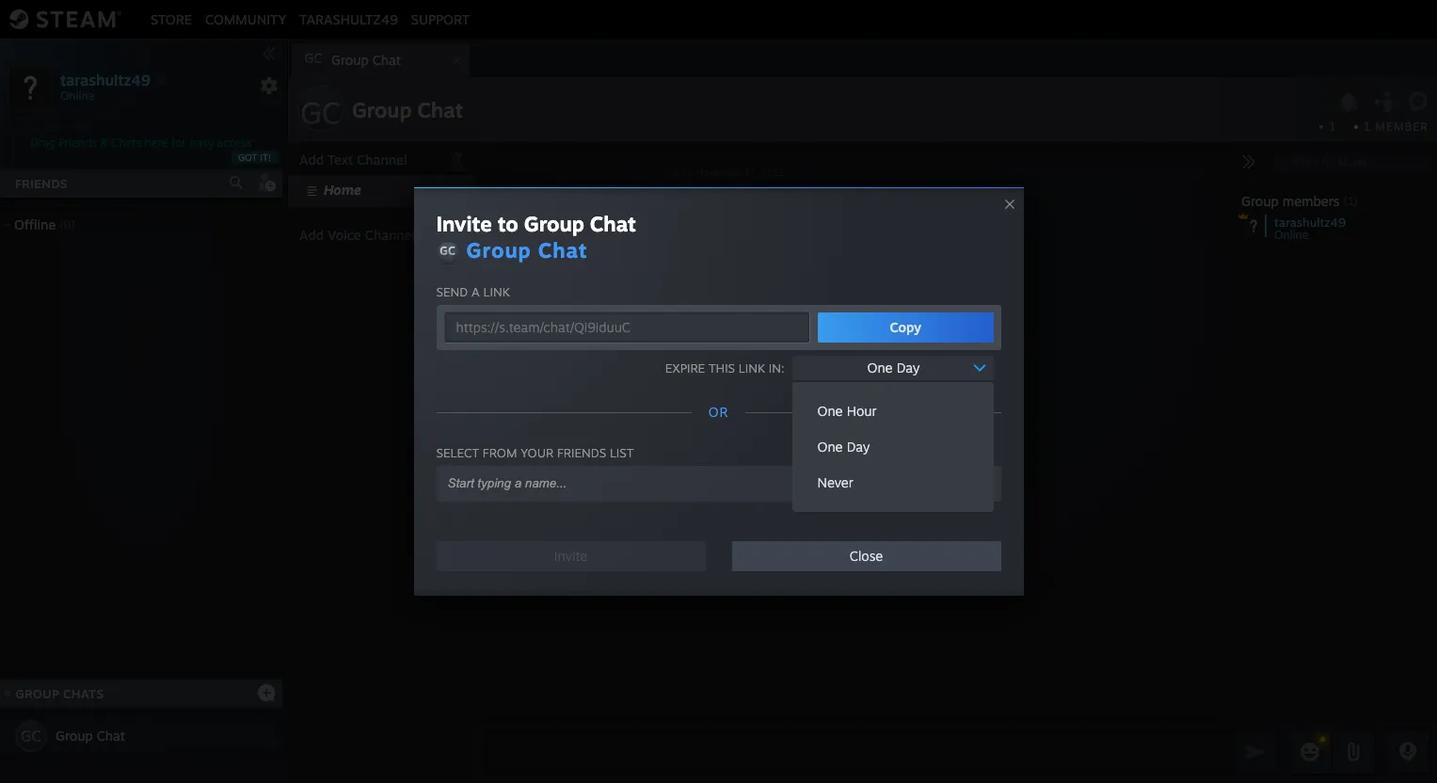 Task type: describe. For each thing, give the bounding box(es) containing it.
1 vertical spatial group chat
[[466, 237, 588, 263]]

channel for add text channel
[[357, 152, 407, 168]]

0 vertical spatial friends
[[59, 136, 97, 150]]

link for this
[[739, 360, 765, 375]]

easy
[[189, 136, 214, 150]]

17,
[[745, 166, 758, 177]]

&
[[100, 136, 108, 150]]

in:
[[769, 360, 785, 375]]

2 vertical spatial one
[[818, 439, 843, 455]]

invite
[[436, 211, 492, 236]]

search my friends list image
[[228, 174, 245, 191]]

send special image
[[1342, 741, 1365, 764]]

1 for 1
[[1330, 120, 1336, 134]]

invite a friend to this group chat image
[[1373, 89, 1397, 114]]

2023
[[761, 166, 785, 177]]

or
[[709, 404, 729, 420]]

here
[[145, 136, 168, 150]]

add voice channel
[[299, 227, 415, 243]]

member
[[1376, 120, 1429, 134]]

one hour
[[818, 403, 877, 419]]

members
[[1283, 193, 1340, 209]]

store
[[151, 11, 192, 27]]

0 vertical spatial one day
[[868, 360, 920, 376]]

collapse member list image
[[1242, 154, 1257, 169]]

for
[[171, 136, 186, 150]]

send a link
[[436, 284, 510, 299]]

select from your friends list
[[436, 445, 634, 460]]

support link
[[405, 11, 477, 27]]

group inside gc group chat
[[331, 52, 369, 68]]

from
[[483, 445, 517, 460]]

gc down collapse chats list image
[[21, 727, 41, 746]]

gc group chat
[[304, 50, 401, 68]]

text
[[328, 152, 353, 168]]

drag
[[31, 136, 55, 150]]

a
[[472, 284, 480, 299]]

2 vertical spatial friends
[[557, 445, 606, 460]]

gc up text
[[300, 94, 342, 132]]

to
[[498, 211, 519, 236]]

link for a
[[483, 284, 510, 299]]

2 vertical spatial group chat
[[56, 728, 125, 744]]

community link
[[199, 11, 293, 27]]

1 member
[[1364, 120, 1429, 134]]

0 horizontal spatial chats
[[63, 686, 104, 701]]

0 horizontal spatial tarashultz49
[[60, 70, 151, 89]]

close this tab image
[[447, 55, 466, 66]]



Task type: vqa. For each thing, say whether or not it's contained in the screenshot.
any
no



Task type: locate. For each thing, give the bounding box(es) containing it.
copy
[[890, 319, 922, 335]]

chat inside gc group chat
[[373, 52, 401, 68]]

one day down copy button
[[868, 360, 920, 376]]

channel
[[357, 152, 407, 168], [365, 227, 415, 243]]

1 horizontal spatial link
[[739, 360, 765, 375]]

voice
[[328, 227, 361, 243]]

0 horizontal spatial 1
[[1330, 120, 1336, 134]]

gc down invite
[[440, 244, 455, 258]]

tarashultz49 up gc group chat at the left top of page
[[300, 11, 398, 27]]

manage notification settings image
[[1337, 91, 1361, 112]]

gc down the tarashultz49 "link"
[[304, 50, 323, 66]]

friends
[[59, 136, 97, 150], [15, 176, 68, 191], [557, 445, 606, 460]]

one
[[868, 360, 893, 376], [818, 403, 843, 419], [818, 439, 843, 455]]

1 horizontal spatial day
[[897, 360, 920, 376]]

create a group chat image
[[257, 683, 276, 702]]

november
[[697, 166, 742, 177]]

1 vertical spatial day
[[847, 439, 870, 455]]

day down copy button
[[897, 360, 920, 376]]

1 vertical spatial link
[[739, 360, 765, 375]]

friday, november 17, 2023
[[665, 166, 785, 177]]

group chat down invite to group chat
[[466, 237, 588, 263]]

0 vertical spatial group chat
[[352, 97, 463, 122]]

add text channel
[[299, 152, 407, 168]]

tarashultz49
[[300, 11, 398, 27], [60, 70, 151, 89], [1275, 215, 1346, 230]]

collapse chats list image
[[0, 690, 22, 698]]

0 horizontal spatial link
[[483, 284, 510, 299]]

1 horizontal spatial group chat
[[352, 97, 463, 122]]

0 vertical spatial add
[[299, 152, 324, 168]]

access
[[217, 136, 252, 150]]

2 horizontal spatial group chat
[[466, 237, 588, 263]]

support
[[411, 11, 470, 27]]

1
[[1330, 120, 1336, 134], [1364, 120, 1371, 134]]

channel right text
[[357, 152, 407, 168]]

this
[[709, 360, 735, 375]]

send
[[436, 284, 468, 299]]

1 vertical spatial one day
[[818, 439, 870, 455]]

link right a
[[483, 284, 510, 299]]

select
[[436, 445, 479, 460]]

copy button
[[818, 313, 994, 343]]

0 vertical spatial chats
[[112, 136, 141, 150]]

list
[[610, 445, 634, 460]]

1 vertical spatial tarashultz49
[[60, 70, 151, 89]]

add for add text channel
[[299, 152, 324, 168]]

add
[[299, 152, 324, 168], [299, 227, 324, 243]]

day down hour
[[847, 439, 870, 455]]

0 horizontal spatial day
[[847, 439, 870, 455]]

group chats
[[15, 686, 104, 701]]

1 vertical spatial chats
[[63, 686, 104, 701]]

never
[[818, 474, 854, 490]]

add left text
[[299, 152, 324, 168]]

tarashultz49 online
[[1275, 215, 1346, 242]]

tarashultz49 down members
[[1275, 215, 1346, 230]]

one day
[[868, 360, 920, 376], [818, 439, 870, 455]]

manage friends list settings image
[[260, 76, 279, 95]]

0 horizontal spatial group chat
[[56, 728, 125, 744]]

friends left &
[[59, 136, 97, 150]]

channel for add voice channel
[[365, 227, 415, 243]]

chats right collapse chats list image
[[63, 686, 104, 701]]

add for add voice channel
[[299, 227, 324, 243]]

1 vertical spatial add
[[299, 227, 324, 243]]

chats
[[112, 136, 141, 150], [63, 686, 104, 701]]

drag friends & chats here for easy access
[[31, 136, 252, 150]]

group chat down group chats
[[56, 728, 125, 744]]

group members
[[1242, 193, 1340, 209]]

add a friend image
[[256, 172, 277, 193]]

group chat
[[352, 97, 463, 122], [466, 237, 588, 263], [56, 728, 125, 744]]

store link
[[144, 11, 199, 27]]

offline
[[14, 217, 56, 233]]

1 horizontal spatial tarashultz49
[[300, 11, 398, 27]]

expire
[[665, 360, 705, 375]]

1 for 1 member
[[1364, 120, 1371, 134]]

one day down one hour
[[818, 439, 870, 455]]

close button
[[732, 541, 1001, 571]]

link left in:
[[739, 360, 765, 375]]

0 vertical spatial one
[[868, 360, 893, 376]]

1 left member
[[1364, 120, 1371, 134]]

group
[[331, 52, 369, 68], [352, 97, 412, 122], [1242, 193, 1279, 209], [524, 211, 585, 236], [466, 237, 532, 263], [15, 686, 59, 701], [56, 728, 93, 744]]

one left hour
[[818, 403, 843, 419]]

chats right &
[[112, 136, 141, 150]]

group chat up unpin channel list image
[[352, 97, 463, 122]]

1 vertical spatial one
[[818, 403, 843, 419]]

Filter by Name text field
[[1268, 151, 1430, 175]]

gc inside gc group chat
[[304, 50, 323, 66]]

manage group chat settings image
[[1408, 91, 1432, 115]]

1 add from the top
[[299, 152, 324, 168]]

0 vertical spatial tarashultz49
[[300, 11, 398, 27]]

unpin channel list image
[[444, 147, 469, 171]]

channel right voice
[[365, 227, 415, 243]]

1 vertical spatial friends
[[15, 176, 68, 191]]

2 1 from the left
[[1364, 120, 1371, 134]]

one up hour
[[868, 360, 893, 376]]

1 vertical spatial channel
[[365, 227, 415, 243]]

2 horizontal spatial tarashultz49
[[1275, 215, 1346, 230]]

invite to group chat
[[436, 211, 636, 236]]

add left voice
[[299, 227, 324, 243]]

1 up 'filter by name' text box
[[1330, 120, 1336, 134]]

expire this link in:
[[665, 360, 785, 375]]

gc
[[304, 50, 323, 66], [300, 94, 342, 132], [440, 244, 455, 258], [21, 727, 41, 746]]

friends left list
[[557, 445, 606, 460]]

community
[[205, 11, 286, 27]]

1 horizontal spatial 1
[[1364, 120, 1371, 134]]

1 horizontal spatial chats
[[112, 136, 141, 150]]

0 vertical spatial link
[[483, 284, 510, 299]]

friday,
[[665, 166, 694, 177]]

hour
[[847, 403, 877, 419]]

Start typing a name... text field
[[446, 475, 977, 491]]

close
[[850, 548, 883, 564]]

chat
[[373, 52, 401, 68], [418, 97, 463, 122], [590, 211, 636, 236], [538, 237, 588, 263], [97, 728, 125, 744]]

2 add from the top
[[299, 227, 324, 243]]

tarashultz49 up &
[[60, 70, 151, 89]]

link
[[483, 284, 510, 299], [739, 360, 765, 375]]

None text field
[[444, 312, 810, 344], [482, 729, 1230, 776], [444, 312, 810, 344], [482, 729, 1230, 776]]

your
[[521, 445, 554, 460]]

0 vertical spatial channel
[[357, 152, 407, 168]]

friends down drag
[[15, 176, 68, 191]]

2 vertical spatial tarashultz49
[[1275, 215, 1346, 230]]

0 vertical spatial day
[[897, 360, 920, 376]]

home
[[324, 182, 361, 198]]

submit image
[[1244, 740, 1268, 764]]

tarashultz49 link
[[293, 11, 405, 27]]

1 1 from the left
[[1330, 120, 1336, 134]]

one up never
[[818, 439, 843, 455]]

online
[[1275, 228, 1309, 242]]

day
[[897, 360, 920, 376], [847, 439, 870, 455]]



